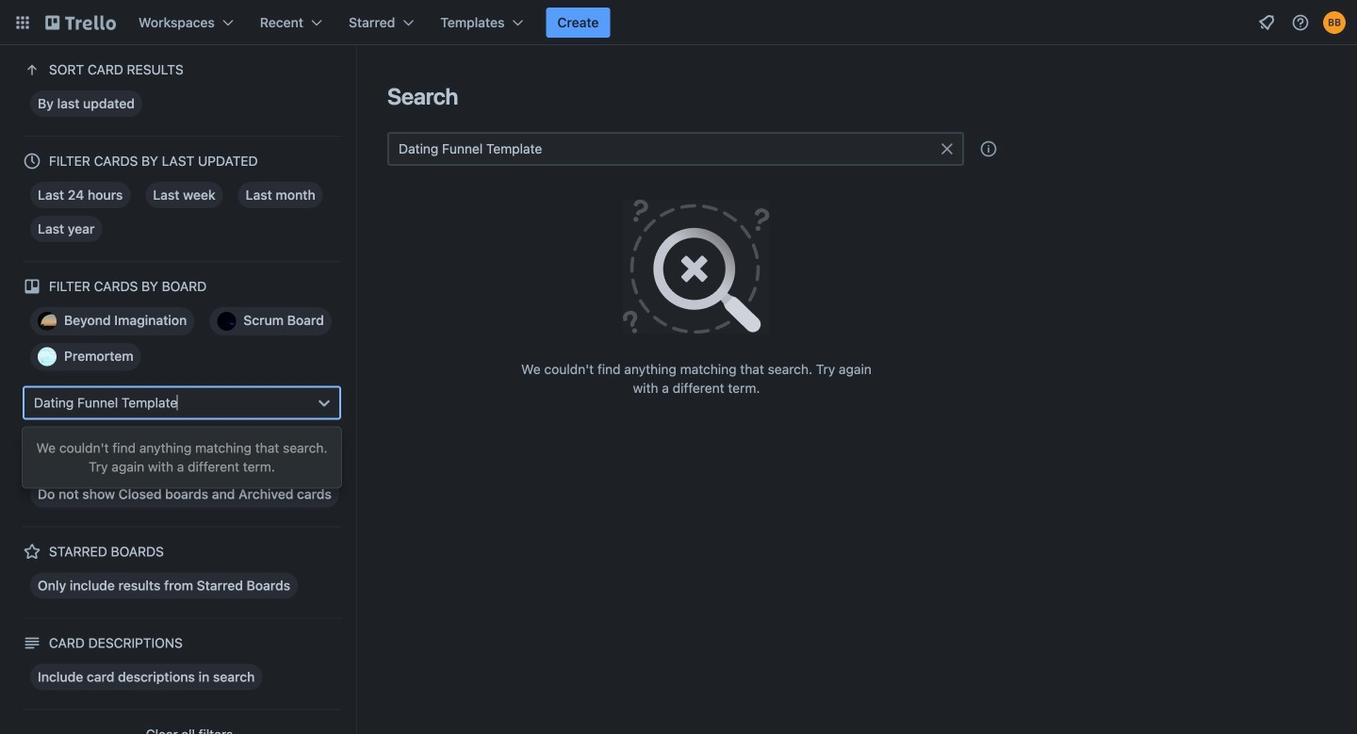 Task type: vqa. For each thing, say whether or not it's contained in the screenshot.
0 Notifications Icon
yes



Task type: locate. For each thing, give the bounding box(es) containing it.
0 notifications image
[[1256, 11, 1279, 34]]

primary element
[[0, 0, 1358, 45]]

Enter your search keyword here text field
[[388, 132, 965, 166]]

open information menu image
[[1292, 13, 1311, 32]]

None text field
[[34, 394, 179, 413]]

bob builder (bobbuilder40) image
[[1324, 11, 1347, 34]]

back to home image
[[45, 8, 116, 38]]

search operators image
[[980, 140, 999, 158]]



